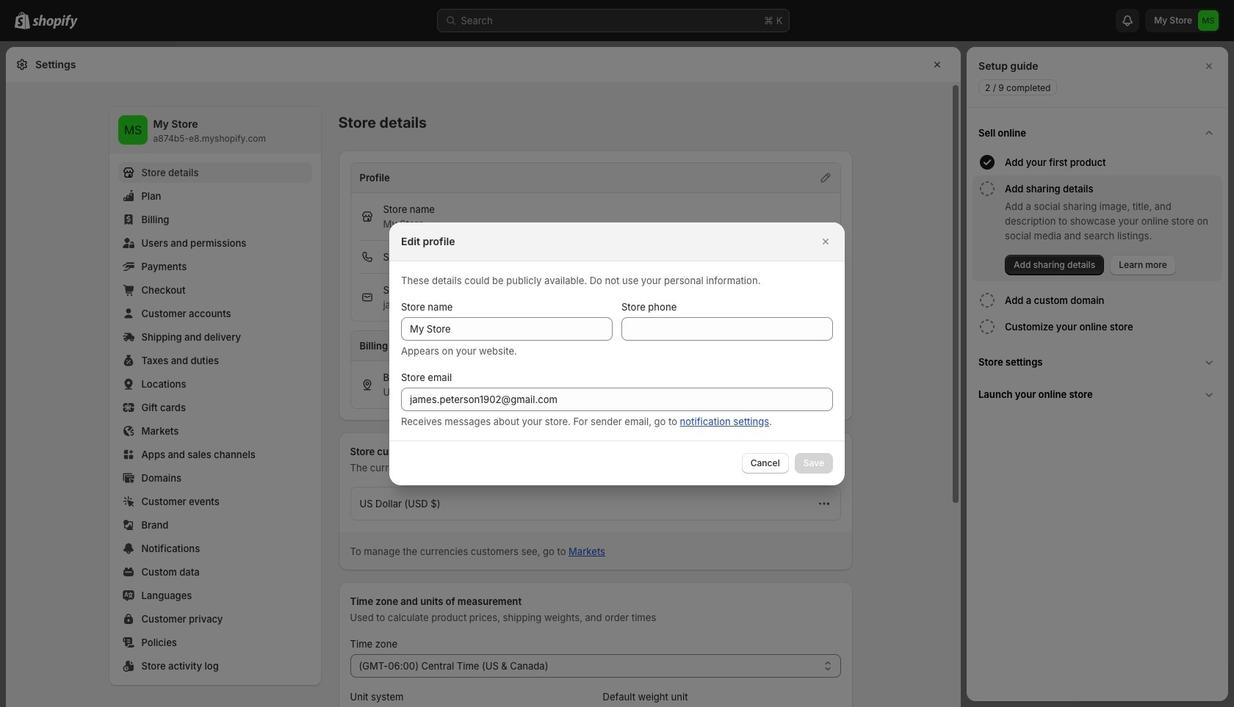 Task type: vqa. For each thing, say whether or not it's contained in the screenshot.
'add sharing details' GROUP
no



Task type: locate. For each thing, give the bounding box(es) containing it.
shopify image
[[32, 15, 78, 29]]

None text field
[[401, 388, 834, 411]]

None text field
[[401, 317, 613, 341], [622, 317, 834, 341], [401, 317, 613, 341], [622, 317, 834, 341]]

dialog
[[967, 47, 1229, 702], [0, 222, 1235, 486]]

my store image
[[118, 115, 147, 145]]

mark add sharing details as done image
[[979, 180, 997, 198]]

settings dialog
[[6, 47, 961, 708]]



Task type: describe. For each thing, give the bounding box(es) containing it.
mark add a custom domain as done image
[[979, 292, 997, 309]]

mark customize your online store as done image
[[979, 318, 997, 336]]

shop settings menu element
[[109, 107, 321, 686]]



